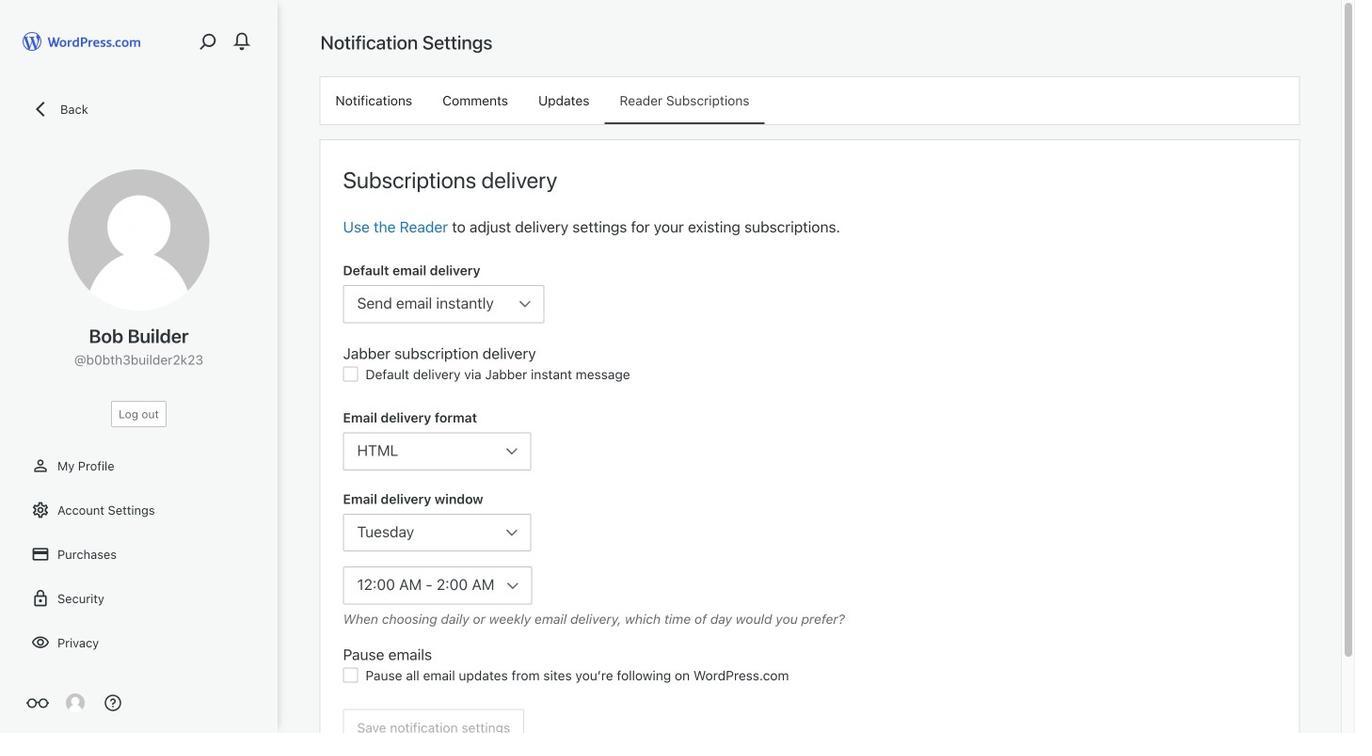 Task type: vqa. For each thing, say whether or not it's contained in the screenshot.
lock icon
yes



Task type: describe. For each thing, give the bounding box(es) containing it.
reader image
[[26, 692, 49, 715]]

visibility image
[[31, 634, 50, 652]]

1 group from the top
[[343, 261, 1277, 323]]

bob builder image
[[68, 169, 209, 311]]

settings image
[[31, 501, 50, 520]]

5 group from the top
[[343, 644, 1277, 691]]

4 group from the top
[[343, 489, 1277, 629]]



Task type: locate. For each thing, give the bounding box(es) containing it.
main content
[[321, 30, 1300, 733]]

2 group from the top
[[343, 342, 1277, 389]]

group
[[343, 261, 1277, 323], [343, 342, 1277, 389], [343, 408, 1277, 471], [343, 489, 1277, 629], [343, 644, 1277, 691]]

3 group from the top
[[343, 408, 1277, 471]]

person image
[[31, 457, 50, 475]]

None checkbox
[[343, 668, 358, 683]]

bob builder image
[[66, 694, 85, 713]]

menu
[[321, 77, 1300, 124]]

None checkbox
[[343, 367, 358, 382]]

credit_card image
[[31, 545, 50, 564]]

lock image
[[31, 589, 50, 608]]



